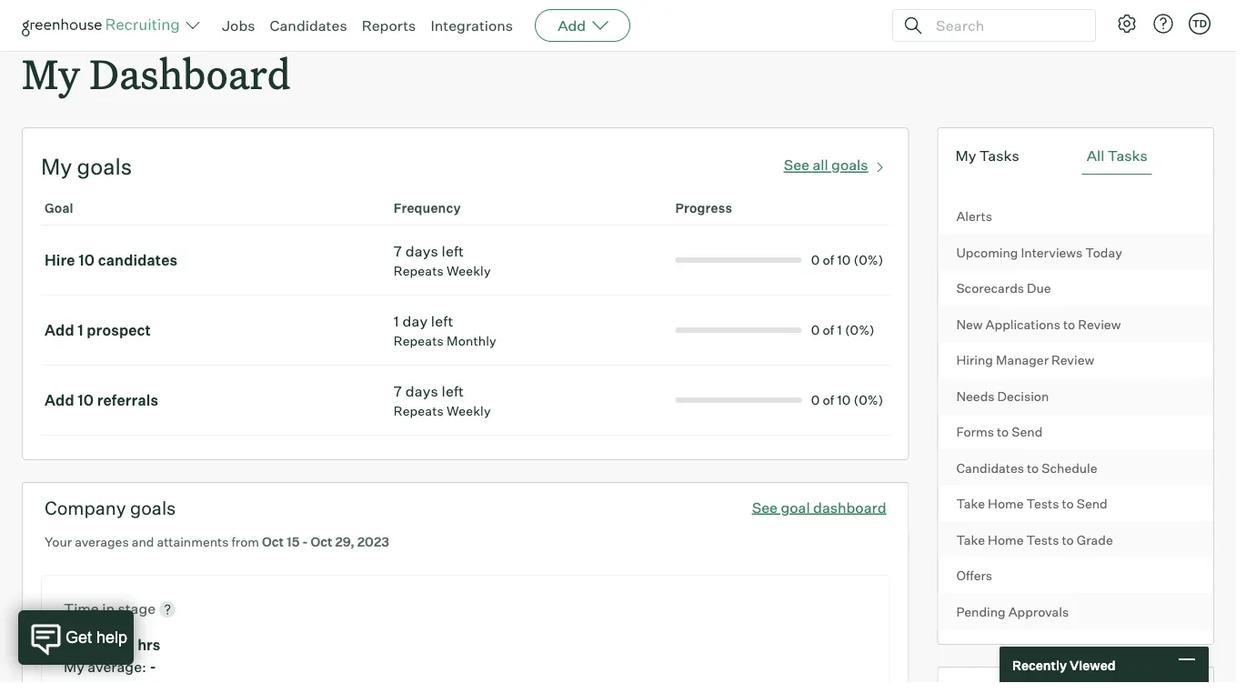 Task type: locate. For each thing, give the bounding box(es) containing it.
see all goals link
[[784, 152, 890, 174]]

weekly
[[447, 263, 491, 279], [447, 403, 491, 419]]

2 weekly from the top
[[447, 403, 491, 419]]

1 tests from the top
[[1026, 496, 1059, 512]]

1 vertical spatial 0 of 10 (0%)
[[811, 392, 883, 408]]

1 horizontal spatial -
[[302, 534, 308, 550]]

2 vertical spatial add
[[45, 391, 74, 409]]

7 days left repeats weekly down monthly
[[394, 382, 491, 419]]

1 vertical spatial 7 days left repeats weekly
[[394, 382, 491, 419]]

1 home from the top
[[988, 496, 1024, 512]]

1 vertical spatial home
[[988, 532, 1024, 548]]

upcoming
[[956, 244, 1018, 260]]

repeats down 1 day left repeats monthly
[[394, 403, 444, 419]]

0 horizontal spatial -
[[150, 658, 156, 676]]

1 vertical spatial review
[[1051, 352, 1094, 368]]

1 vertical spatial left
[[431, 312, 453, 330]]

reports
[[362, 16, 416, 35]]

new
[[956, 316, 983, 332]]

to down schedule
[[1062, 496, 1074, 512]]

to
[[1063, 316, 1075, 332], [997, 424, 1009, 440], [1027, 460, 1039, 476], [1062, 496, 1074, 512], [1062, 532, 1074, 548]]

0 vertical spatial 7 days left repeats weekly
[[394, 242, 491, 279]]

2 vertical spatial progress bar
[[675, 398, 802, 403]]

0 vertical spatial 0
[[811, 252, 820, 268]]

repeats
[[394, 263, 444, 279], [394, 333, 444, 349], [394, 403, 444, 419]]

2 vertical spatial left
[[442, 382, 464, 400]]

2 0 from the top
[[811, 322, 820, 338]]

1 7 from the top
[[394, 242, 402, 260]]

home down candidates to schedule
[[988, 496, 1024, 512]]

offers
[[956, 568, 992, 584]]

tab list
[[951, 138, 1201, 175]]

my up "goal" at left
[[41, 153, 72, 180]]

to down scorecards due link
[[1063, 316, 1075, 332]]

2 0 of 10 (0%) from the top
[[811, 392, 883, 408]]

review up hiring manager review link
[[1078, 316, 1121, 332]]

3 0 from the top
[[811, 392, 820, 408]]

add button
[[535, 9, 630, 42]]

0 vertical spatial home
[[988, 496, 1024, 512]]

candidates right "jobs" link
[[270, 16, 347, 35]]

decision
[[997, 388, 1049, 404]]

1 vertical spatial weekly
[[447, 403, 491, 419]]

0
[[811, 252, 820, 268], [811, 322, 820, 338], [811, 392, 820, 408]]

configure image
[[1116, 13, 1138, 35]]

1 progress bar from the top
[[675, 258, 802, 263]]

tasks for my tasks
[[979, 147, 1019, 165]]

15
[[286, 534, 300, 550]]

pending
[[956, 604, 1006, 620]]

all
[[813, 156, 828, 174]]

- right 15
[[302, 534, 308, 550]]

left down monthly
[[442, 382, 464, 400]]

1 inside 1 day left repeats monthly
[[394, 312, 399, 330]]

approvals
[[1008, 604, 1069, 620]]

repeats up day
[[394, 263, 444, 279]]

0 vertical spatial left
[[442, 242, 464, 260]]

to right forms
[[997, 424, 1009, 440]]

candidates for candidates
[[270, 16, 347, 35]]

forms to send
[[956, 424, 1043, 440]]

3 of from the top
[[823, 392, 834, 408]]

see left all
[[784, 156, 809, 174]]

my for my dashboard
[[22, 46, 80, 100]]

of for hire 10 candidates
[[823, 252, 834, 268]]

target: 65 hrs my average: -
[[64, 636, 160, 676]]

home
[[988, 496, 1024, 512], [988, 532, 1024, 548]]

2 vertical spatial (0%)
[[854, 392, 883, 408]]

10 left referrals
[[77, 391, 94, 409]]

0 horizontal spatial candidates
[[270, 16, 347, 35]]

2 7 from the top
[[394, 382, 402, 400]]

tests
[[1026, 496, 1059, 512], [1026, 532, 1059, 548]]

0 vertical spatial of
[[823, 252, 834, 268]]

to up take home tests to send
[[1027, 460, 1039, 476]]

7 down frequency
[[394, 242, 402, 260]]

to inside take home tests to grade link
[[1062, 532, 1074, 548]]

1 vertical spatial repeats
[[394, 333, 444, 349]]

take home tests to send link
[[938, 486, 1213, 522]]

see goal dashboard
[[752, 498, 886, 516]]

0 horizontal spatial oct
[[262, 534, 284, 550]]

0 vertical spatial 7
[[394, 242, 402, 260]]

0 vertical spatial see
[[784, 156, 809, 174]]

take up offers
[[956, 532, 985, 548]]

my goals
[[41, 153, 132, 180]]

1 horizontal spatial send
[[1077, 496, 1108, 512]]

1 vertical spatial tests
[[1026, 532, 1059, 548]]

0 vertical spatial days
[[405, 242, 438, 260]]

add 10 referrals
[[45, 391, 158, 409]]

candidates link
[[270, 16, 347, 35]]

10 up 0 of 1 (0%)
[[837, 252, 851, 268]]

home for take home tests to send
[[988, 496, 1024, 512]]

left inside 1 day left repeats monthly
[[431, 312, 453, 330]]

of for add 10 referrals
[[823, 392, 834, 408]]

my up alerts
[[955, 147, 976, 165]]

tab list containing my tasks
[[951, 138, 1201, 175]]

0 for add 10 referrals
[[811, 392, 820, 408]]

1 vertical spatial 7
[[394, 382, 402, 400]]

interviews
[[1021, 244, 1083, 260]]

1 vertical spatial of
[[823, 322, 834, 338]]

1 of from the top
[[823, 252, 834, 268]]

7 down 1 day left repeats monthly
[[394, 382, 402, 400]]

day
[[402, 312, 428, 330]]

2 days from the top
[[405, 382, 438, 400]]

tasks
[[979, 147, 1019, 165], [1108, 147, 1148, 165]]

1 repeats from the top
[[394, 263, 444, 279]]

0 vertical spatial add
[[558, 16, 586, 35]]

tasks inside button
[[979, 147, 1019, 165]]

Search text field
[[931, 12, 1079, 39]]

1 vertical spatial days
[[405, 382, 438, 400]]

0 vertical spatial candidates
[[270, 16, 347, 35]]

7 days left repeats weekly down frequency
[[394, 242, 491, 279]]

candidates for candidates to schedule
[[956, 460, 1024, 476]]

time in
[[64, 600, 118, 618]]

tasks inside button
[[1108, 147, 1148, 165]]

0 vertical spatial 0 of 10 (0%)
[[811, 252, 883, 268]]

1 horizontal spatial tasks
[[1108, 147, 1148, 165]]

2 vertical spatial of
[[823, 392, 834, 408]]

tests for send
[[1026, 496, 1059, 512]]

0 for add 1 prospect
[[811, 322, 820, 338]]

add inside popup button
[[558, 16, 586, 35]]

(0%)
[[854, 252, 883, 268], [845, 322, 875, 338], [854, 392, 883, 408]]

2 tasks from the left
[[1108, 147, 1148, 165]]

tasks right all
[[1108, 147, 1148, 165]]

- down hrs on the bottom of page
[[150, 658, 156, 676]]

1 tasks from the left
[[979, 147, 1019, 165]]

1 vertical spatial see
[[752, 498, 778, 516]]

0 vertical spatial (0%)
[[854, 252, 883, 268]]

1 take from the top
[[956, 496, 985, 512]]

0 vertical spatial -
[[302, 534, 308, 550]]

add for add 10 referrals
[[45, 391, 74, 409]]

left for candidates
[[442, 242, 464, 260]]

progress bar
[[675, 258, 802, 263], [675, 328, 802, 333], [675, 398, 802, 403]]

2 home from the top
[[988, 532, 1024, 548]]

1 0 of 10 (0%) from the top
[[811, 252, 883, 268]]

jobs
[[222, 16, 255, 35]]

days for referrals
[[405, 382, 438, 400]]

in
[[102, 600, 115, 618]]

0 of 10 (0%) up 0 of 1 (0%)
[[811, 252, 883, 268]]

1 0 from the top
[[811, 252, 820, 268]]

see for my goals
[[784, 156, 809, 174]]

home for take home tests to grade
[[988, 532, 1024, 548]]

days down frequency
[[405, 242, 438, 260]]

tests down take home tests to send
[[1026, 532, 1059, 548]]

1 7 days left repeats weekly from the top
[[394, 242, 491, 279]]

td
[[1192, 17, 1207, 30]]

take down candidates to schedule
[[956, 496, 985, 512]]

and
[[132, 534, 154, 550]]

repeats inside 1 day left repeats monthly
[[394, 333, 444, 349]]

2 of from the top
[[823, 322, 834, 338]]

1 vertical spatial take
[[956, 532, 985, 548]]

2 vertical spatial 0
[[811, 392, 820, 408]]

1 vertical spatial add
[[45, 321, 74, 339]]

hiring
[[956, 352, 993, 368]]

0 of 10 (0%) down 0 of 1 (0%)
[[811, 392, 883, 408]]

goals
[[77, 153, 132, 180], [831, 156, 868, 174], [130, 497, 176, 520]]

send up candidates to schedule
[[1012, 424, 1043, 440]]

my inside target: 65 hrs my average: -
[[64, 658, 84, 676]]

tests for grade
[[1026, 532, 1059, 548]]

average:
[[88, 658, 146, 676]]

candidates down forms to send
[[956, 460, 1024, 476]]

weekly up 1 day left repeats monthly
[[447, 263, 491, 279]]

2 vertical spatial repeats
[[394, 403, 444, 419]]

tests up take home tests to grade
[[1026, 496, 1059, 512]]

0 vertical spatial progress bar
[[675, 258, 802, 263]]

0 vertical spatial tests
[[1026, 496, 1059, 512]]

oct
[[262, 534, 284, 550], [311, 534, 332, 550]]

10
[[78, 251, 95, 269], [837, 252, 851, 268], [77, 391, 94, 409], [837, 392, 851, 408]]

weekly down monthly
[[447, 403, 491, 419]]

1 vertical spatial send
[[1077, 496, 1108, 512]]

3 repeats from the top
[[394, 403, 444, 419]]

add for add 1 prospect
[[45, 321, 74, 339]]

1 vertical spatial -
[[150, 658, 156, 676]]

jobs link
[[222, 16, 255, 35]]

my down target:
[[64, 658, 84, 676]]

1 vertical spatial candidates
[[956, 460, 1024, 476]]

(0%) for add 1 prospect
[[845, 322, 875, 338]]

0 vertical spatial take
[[956, 496, 985, 512]]

tasks up alerts
[[979, 147, 1019, 165]]

to inside forms to send link
[[997, 424, 1009, 440]]

oct left 29, at bottom
[[311, 534, 332, 550]]

-
[[302, 534, 308, 550], [150, 658, 156, 676]]

1 horizontal spatial oct
[[311, 534, 332, 550]]

2 horizontal spatial 1
[[837, 322, 842, 338]]

0 horizontal spatial see
[[752, 498, 778, 516]]

1 horizontal spatial see
[[784, 156, 809, 174]]

my down greenhouse recruiting image at the left of the page
[[22, 46, 80, 100]]

repeats down day
[[394, 333, 444, 349]]

1 horizontal spatial 1
[[394, 312, 399, 330]]

2 tests from the top
[[1026, 532, 1059, 548]]

my
[[22, 46, 80, 100], [955, 147, 976, 165], [41, 153, 72, 180], [64, 658, 84, 676]]

all tasks
[[1087, 147, 1148, 165]]

forms to send link
[[938, 414, 1213, 450]]

left down frequency
[[442, 242, 464, 260]]

my dashboard
[[22, 46, 291, 100]]

2 take from the top
[[956, 532, 985, 548]]

0 horizontal spatial send
[[1012, 424, 1043, 440]]

to left "grade"
[[1062, 532, 1074, 548]]

home down take home tests to send
[[988, 532, 1024, 548]]

see
[[784, 156, 809, 174], [752, 498, 778, 516]]

left
[[442, 242, 464, 260], [431, 312, 453, 330], [442, 382, 464, 400]]

2 7 days left repeats weekly from the top
[[394, 382, 491, 419]]

1 days from the top
[[405, 242, 438, 260]]

company
[[45, 497, 126, 520]]

0 vertical spatial send
[[1012, 424, 1043, 440]]

oct left 15
[[262, 534, 284, 550]]

days down 1 day left repeats monthly
[[405, 382, 438, 400]]

1 vertical spatial 0
[[811, 322, 820, 338]]

1 vertical spatial (0%)
[[845, 322, 875, 338]]

averages
[[75, 534, 129, 550]]

my inside button
[[955, 147, 976, 165]]

review up needs decision link
[[1051, 352, 1094, 368]]

(0%) for add 10 referrals
[[854, 392, 883, 408]]

take
[[956, 496, 985, 512], [956, 532, 985, 548]]

0 horizontal spatial tasks
[[979, 147, 1019, 165]]

take for take home tests to send
[[956, 496, 985, 512]]

2 progress bar from the top
[[675, 328, 802, 333]]

all
[[1087, 147, 1104, 165]]

1 horizontal spatial candidates
[[956, 460, 1024, 476]]

reports link
[[362, 16, 416, 35]]

to inside candidates to schedule link
[[1027, 460, 1039, 476]]

upcoming interviews today link
[[938, 234, 1213, 270]]

see left goal
[[752, 498, 778, 516]]

1 weekly from the top
[[447, 263, 491, 279]]

of
[[823, 252, 834, 268], [823, 322, 834, 338], [823, 392, 834, 408]]

7 days left repeats weekly
[[394, 242, 491, 279], [394, 382, 491, 419]]

0 vertical spatial weekly
[[447, 263, 491, 279]]

send up "grade"
[[1077, 496, 1108, 512]]

0 for hire 10 candidates
[[811, 252, 820, 268]]

candidates
[[270, 16, 347, 35], [956, 460, 1024, 476]]

review
[[1078, 316, 1121, 332], [1051, 352, 1094, 368]]

7 days left repeats weekly for hire 10 candidates
[[394, 242, 491, 279]]

7 days left repeats weekly for add 10 referrals
[[394, 382, 491, 419]]

due
[[1027, 280, 1051, 296]]

0 vertical spatial repeats
[[394, 263, 444, 279]]

1 oct from the left
[[262, 534, 284, 550]]

left right day
[[431, 312, 453, 330]]

3 progress bar from the top
[[675, 398, 802, 403]]

alerts
[[956, 208, 992, 224]]

upcoming interviews today
[[956, 244, 1122, 260]]

2 repeats from the top
[[394, 333, 444, 349]]

1 vertical spatial progress bar
[[675, 328, 802, 333]]

1
[[394, 312, 399, 330], [77, 321, 84, 339], [837, 322, 842, 338]]



Task type: vqa. For each thing, say whether or not it's contained in the screenshot.
Email (work)'s Email
no



Task type: describe. For each thing, give the bounding box(es) containing it.
take home tests to grade link
[[938, 522, 1213, 558]]

goal
[[45, 200, 73, 216]]

goals for my goals
[[77, 153, 132, 180]]

all tasks button
[[1082, 138, 1152, 175]]

0 horizontal spatial 1
[[77, 321, 84, 339]]

7 for hire 10 candidates
[[394, 242, 402, 260]]

see goal dashboard link
[[752, 498, 886, 516]]

progress
[[675, 200, 732, 216]]

0 of 10 (0%) for add 10 referrals
[[811, 392, 883, 408]]

frequency
[[394, 200, 461, 216]]

10 down 0 of 1 (0%)
[[837, 392, 851, 408]]

2 oct from the left
[[311, 534, 332, 550]]

hiring manager review
[[956, 352, 1094, 368]]

needs
[[956, 388, 995, 404]]

0 vertical spatial review
[[1078, 316, 1121, 332]]

scorecards due link
[[938, 270, 1213, 306]]

1 day left repeats monthly
[[394, 312, 496, 349]]

pending approvals link
[[938, 594, 1213, 630]]

take home tests to send
[[956, 496, 1108, 512]]

my for my tasks
[[955, 147, 976, 165]]

goal
[[781, 498, 810, 516]]

schedule
[[1042, 460, 1097, 476]]

progress bar for referrals
[[675, 398, 802, 403]]

needs decision
[[956, 388, 1049, 404]]

0 of 10 (0%) for hire 10 candidates
[[811, 252, 883, 268]]

of for add 1 prospect
[[823, 322, 834, 338]]

dashboard
[[89, 46, 291, 100]]

your
[[45, 534, 72, 550]]

needs decision link
[[938, 378, 1213, 414]]

scorecards
[[956, 280, 1024, 296]]

viewed
[[1070, 657, 1116, 673]]

29,
[[335, 534, 355, 550]]

referrals
[[97, 391, 158, 409]]

2023
[[357, 534, 389, 550]]

your averages and attainments from oct 15 - oct 29, 2023
[[45, 534, 389, 550]]

greenhouse recruiting image
[[22, 15, 186, 36]]

dashboard
[[813, 498, 886, 516]]

hrs
[[137, 636, 160, 654]]

target:
[[64, 636, 113, 654]]

progress bar for prospect
[[675, 328, 802, 333]]

applications
[[986, 316, 1060, 332]]

td button
[[1189, 13, 1211, 35]]

to inside new applications to review link
[[1063, 316, 1075, 332]]

take home tests to grade
[[956, 532, 1113, 548]]

my tasks button
[[951, 138, 1024, 175]]

to inside take home tests to send link
[[1062, 496, 1074, 512]]

pending approvals
[[956, 604, 1069, 620]]

today
[[1085, 244, 1122, 260]]

see for company goals
[[752, 498, 778, 516]]

from
[[231, 534, 259, 550]]

7 for add 10 referrals
[[394, 382, 402, 400]]

attainments
[[157, 534, 229, 550]]

stage
[[118, 600, 156, 618]]

(0%) for hire 10 candidates
[[854, 252, 883, 268]]

candidates to schedule
[[956, 460, 1097, 476]]

time
[[64, 600, 99, 618]]

weekly for add 10 referrals
[[447, 403, 491, 419]]

weekly for hire 10 candidates
[[447, 263, 491, 279]]

my for my goals
[[41, 153, 72, 180]]

td button
[[1185, 9, 1214, 38]]

hiring manager review link
[[938, 342, 1213, 378]]

candidates
[[98, 251, 178, 269]]

new applications to review
[[956, 316, 1121, 332]]

- inside target: 65 hrs my average: -
[[150, 658, 156, 676]]

add 1 prospect
[[45, 321, 151, 339]]

candidates to schedule link
[[938, 450, 1213, 486]]

days for candidates
[[405, 242, 438, 260]]

integrations link
[[431, 16, 513, 35]]

manager
[[996, 352, 1049, 368]]

repeats for add 1 prospect
[[394, 333, 444, 349]]

offers link
[[938, 558, 1213, 594]]

65
[[116, 636, 134, 654]]

grade
[[1077, 532, 1113, 548]]

recently viewed
[[1012, 657, 1116, 673]]

monthly
[[447, 333, 496, 349]]

forms
[[956, 424, 994, 440]]

scorecards due
[[956, 280, 1051, 296]]

tasks for all tasks
[[1108, 147, 1148, 165]]

add for add
[[558, 16, 586, 35]]

company goals
[[45, 497, 176, 520]]

new applications to review link
[[938, 306, 1213, 342]]

0 of 1 (0%)
[[811, 322, 875, 338]]

repeats for hire 10 candidates
[[394, 263, 444, 279]]

10 right hire
[[78, 251, 95, 269]]

repeats for add 10 referrals
[[394, 403, 444, 419]]

recently
[[1012, 657, 1067, 673]]

left for referrals
[[442, 382, 464, 400]]

hire 10 candidates
[[45, 251, 178, 269]]

left for prospect
[[431, 312, 453, 330]]

progress bar for candidates
[[675, 258, 802, 263]]

take for take home tests to grade
[[956, 532, 985, 548]]

goals for company goals
[[130, 497, 176, 520]]

alerts link
[[938, 198, 1213, 234]]

integrations
[[431, 16, 513, 35]]

my tasks
[[955, 147, 1019, 165]]

see all goals
[[784, 156, 868, 174]]

hire
[[45, 251, 75, 269]]



